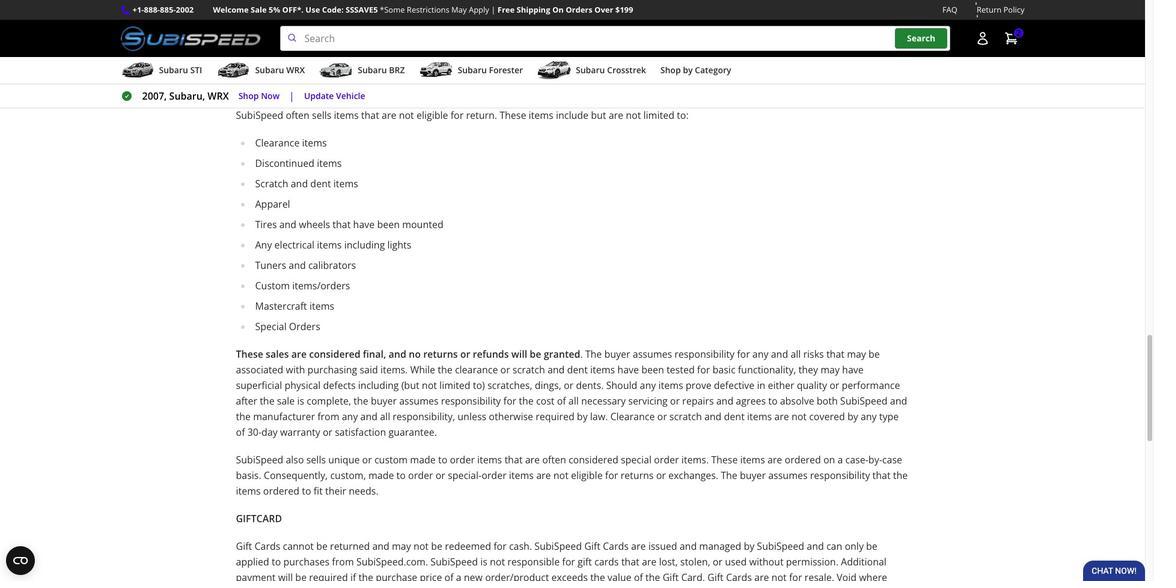 Task type: locate. For each thing, give the bounding box(es) containing it.
wrx up returnables
[[286, 64, 305, 76]]

subispeed down shop now link
[[236, 109, 283, 122]]

on
[[823, 454, 835, 467]]

0 horizontal spatial ordered
[[263, 485, 299, 498]]

subaru left crosstrek
[[576, 64, 605, 76]]

0 vertical spatial sells
[[312, 109, 331, 122]]

1 horizontal spatial dent
[[567, 364, 588, 377]]

0 vertical spatial made
[[410, 454, 436, 467]]

cost
[[536, 395, 555, 408]]

with inside . the buyer assumes responsibility for any and all risks that may be associated with purchasing said items. while the clearance or scratch and dent items have been tested for basic functionality, they may have superficial physical defects including (but not limited to) scratches, dings, or dents. should any items prove defective in either quality or performance after the sale is complete, the buyer assumes responsibility for the cost of all necessary servicing or repairs and agrees to absolve both subispeed and the manufacturer from any and all responsibility, unless otherwise required by law. clearance or scratch and dent items are not covered by any type of 30-day warranty or satisfaction guarantee.
[[286, 364, 305, 377]]

custom items/orders
[[255, 280, 350, 293]]

custom down guarantee.
[[374, 454, 408, 467]]

shop inside dropdown button
[[660, 64, 681, 76]]

0 horizontal spatial been
[[377, 218, 400, 231]]

clearance down servicing
[[610, 411, 655, 424]]

guarantee.
[[389, 426, 437, 439]]

clearance
[[255, 137, 300, 150], [610, 411, 655, 424]]

or left the freight
[[432, 54, 442, 67]]

2 horizontal spatial assumes
[[768, 470, 808, 483]]

2 horizontal spatial may
[[847, 348, 866, 361]]

responsible
[[507, 556, 560, 569]]

will down purchases
[[278, 572, 293, 582]]

wrx inside "dropdown button"
[[286, 64, 305, 76]]

superficial
[[236, 379, 282, 393]]

sells
[[312, 109, 331, 122], [306, 454, 326, 467]]

4 subaru from the left
[[458, 64, 487, 76]]

refer
[[571, 54, 593, 67]]

2 vertical spatial buyer
[[740, 470, 766, 483]]

custom
[[374, 5, 407, 19], [374, 454, 408, 467]]

0 vertical spatial the
[[585, 348, 602, 361]]

+1-888-885-2002 link
[[133, 4, 194, 16]]

0 horizontal spatial cards
[[255, 540, 280, 554]]

will right the "refunds"
[[511, 348, 527, 361]]

payment
[[236, 572, 276, 582]]

applied
[[236, 556, 269, 569]]

items
[[334, 109, 359, 122], [529, 109, 553, 122], [302, 137, 327, 150], [317, 157, 342, 170], [333, 177, 358, 191], [317, 239, 342, 252], [310, 300, 334, 313], [590, 364, 615, 377], [658, 379, 683, 393], [747, 411, 772, 424], [477, 454, 502, 467], [740, 454, 765, 467], [509, 470, 534, 483], [236, 485, 261, 498]]

2 vertical spatial assumes
[[768, 470, 808, 483]]

made
[[410, 454, 436, 467], [368, 470, 394, 483]]

shop
[[660, 64, 681, 76], [238, 90, 259, 101]]

subaru,
[[169, 90, 205, 103]]

1 vertical spatial limited
[[439, 379, 470, 393]]

1 tuners from the top
[[255, 5, 286, 19]]

0 horizontal spatial will
[[278, 572, 293, 582]]

these up associated
[[236, 348, 263, 361]]

including down tires and wheels that have been mounted
[[344, 239, 385, 252]]

subispeed logo image
[[121, 26, 261, 51]]

a inside gift cards cannot be returned and may not be redeemed for cash. subispeed gift cards are issued and managed by subispeed and can only be applied to purchases from subispeed.com. subispeed is not responsible for gift cards that are lost, stolen, or used without permission. additional payment will be required if the purchase price of a new order/product exceeds the value of the gift card. gift cards are not for resale. void whe
[[456, 572, 461, 582]]

assumes inside subispeed also sells unique or custom made to order items that are often considered special order items. these items are ordered on a case-by-case basis. consequently, custom, made to order or special-order items are not eligible for returns or exchanges. the buyer assumes responsibility that the items ordered to fit their needs.
[[768, 470, 808, 483]]

1 vertical spatial been
[[641, 364, 664, 377]]

refund right the our
[[399, 54, 429, 67]]

apply
[[469, 4, 489, 15]]

complete,
[[307, 395, 351, 408]]

section
[[702, 54, 734, 67]]

considered up purchasing
[[309, 348, 360, 361]]

be up purchases
[[316, 540, 328, 554]]

limited left to:
[[643, 109, 674, 122]]

that up value
[[621, 556, 639, 569]]

0 horizontal spatial shop
[[238, 90, 259, 101]]

sells for also
[[306, 454, 326, 467]]

1 vertical spatial the
[[721, 470, 737, 483]]

a subaru wrx thumbnail image image
[[217, 61, 250, 79]]

0 horizontal spatial the
[[585, 348, 602, 361]]

to down either on the bottom
[[768, 395, 778, 408]]

0 horizontal spatial often
[[286, 109, 310, 122]]

cannot up your
[[437, 5, 468, 19]]

necessary
[[581, 395, 626, 408]]

including
[[344, 239, 385, 252], [358, 379, 399, 393]]

the
[[596, 5, 610, 19], [607, 54, 622, 67], [438, 364, 452, 377], [260, 395, 274, 408], [354, 395, 368, 408], [519, 395, 534, 408], [236, 411, 251, 424], [893, 470, 908, 483], [359, 572, 373, 582], [590, 572, 605, 582], [645, 572, 660, 582]]

| left free
[[491, 4, 496, 15]]

do not use manufacturer's packaging as your shipping container.
[[255, 26, 548, 39]]

responsibility up unless
[[441, 395, 501, 408]]

subispeed down performance
[[840, 395, 888, 408]]

redeemed
[[445, 540, 491, 554]]

items. up exchanges.
[[681, 454, 709, 467]]

by-
[[868, 454, 882, 467]]

dent down agrees
[[724, 411, 745, 424]]

.
[[580, 348, 583, 361]]

1 vertical spatial tuners
[[255, 259, 286, 272]]

1 vertical spatial orders
[[289, 320, 320, 334]]

1 horizontal spatial these
[[500, 109, 526, 122]]

0 vertical spatial clearance
[[255, 137, 300, 150]]

do
[[255, 26, 268, 39]]

including down 'said'
[[358, 379, 399, 393]]

1 horizontal spatial orders
[[566, 4, 592, 15]]

subaru for subaru wrx
[[255, 64, 284, 76]]

1 horizontal spatial buyer
[[604, 348, 630, 361]]

0 vertical spatial a
[[838, 454, 843, 467]]

items. inside subispeed also sells unique or custom made to order items that are often considered special order items. these items are ordered on a case-by-case basis. consequently, custom, made to order or special-order items are not eligible for returns or exchanges. the buyer assumes responsibility that the items ordered to fit their needs.
[[681, 454, 709, 467]]

2 horizontal spatial is
[[660, 5, 667, 19]]

1 horizontal spatial |
[[491, 4, 496, 15]]

0 vertical spatial responsibility
[[675, 348, 735, 361]]

0 vertical spatial items.
[[380, 364, 408, 377]]

these inside subispeed also sells unique or custom made to order items that are often considered special order items. these items are ordered on a case-by-case basis. consequently, custom, made to order or special-order items are not eligible for returns or exchanges. the buyer assumes responsibility that the items ordered to fit their needs.
[[711, 454, 738, 467]]

refund
[[399, 54, 429, 67], [476, 54, 506, 67]]

clearance items
[[255, 137, 327, 150]]

often down returnables
[[286, 109, 310, 122]]

0 vertical spatial wrx
[[286, 64, 305, 76]]

cards up the cards at the bottom of page
[[603, 540, 629, 554]]

0 vertical spatial scratch
[[513, 364, 545, 377]]

1 horizontal spatial assumes
[[633, 348, 672, 361]]

1 horizontal spatial required
[[536, 411, 574, 424]]

1 vertical spatial considered
[[569, 454, 618, 467]]

often
[[286, 109, 310, 122], [542, 454, 566, 467]]

0 horizontal spatial buyer
[[371, 395, 397, 408]]

subaru inside subaru crosstrek dropdown button
[[576, 64, 605, 76]]

defective
[[714, 379, 755, 393]]

1 vertical spatial custom
[[374, 454, 408, 467]]

price
[[420, 572, 442, 582]]

sales
[[266, 348, 289, 361]]

0 horizontal spatial clearance
[[255, 137, 300, 150]]

gift right 'card.' at right
[[708, 572, 724, 582]]

returned
[[330, 540, 370, 554]]

0 vertical spatial may
[[847, 348, 866, 361]]

0 horizontal spatial refund
[[399, 54, 429, 67]]

sells right the also in the left of the page
[[306, 454, 326, 467]]

0 horizontal spatial responsibility
[[441, 395, 501, 408]]

manufacturer's
[[306, 26, 374, 39]]

1 vertical spatial these
[[236, 348, 263, 361]]

1 horizontal spatial the
[[721, 470, 737, 483]]

ordered left on
[[785, 454, 821, 467]]

subaru left sti
[[159, 64, 188, 76]]

2 horizontal spatial have
[[842, 364, 864, 377]]

1 subaru from the left
[[159, 64, 188, 76]]

made up needs.
[[368, 470, 394, 483]]

restrictions
[[407, 4, 449, 15]]

1 horizontal spatial scratch
[[670, 411, 702, 424]]

888-
[[144, 4, 160, 15]]

non-returnables
[[236, 81, 330, 94]]

been inside . the buyer assumes responsibility for any and all risks that may be associated with purchasing said items. while the clearance or scratch and dent items have been tested for basic functionality, they may have superficial physical defects including (but not limited to) scratches, dings, or dents. should any items prove defective in either quality or performance after the sale is complete, the buyer assumes responsibility for the cost of all necessary servicing or repairs and agrees to absolve both subispeed and the manufacturer from any and all responsibility, unless otherwise required by law. clearance or scratch and dent items are not covered by any type of 30-day warranty or satisfaction guarantee.
[[641, 364, 664, 377]]

subaru up non-returnables in the top left of the page
[[255, 64, 284, 76]]

1 vertical spatial cannot
[[283, 540, 314, 554]]

include
[[556, 109, 588, 122]]

subaru inside "subaru forester" dropdown button
[[458, 64, 487, 76]]

0 horizontal spatial eligible
[[417, 109, 448, 122]]

that up any electrical items including lights
[[333, 218, 351, 231]]

2 horizontal spatial cards
[[726, 572, 752, 582]]

subaru forester button
[[419, 60, 523, 84]]

and down the electrical
[[289, 259, 306, 272]]

subaru for subaru brz
[[358, 64, 387, 76]]

or left exchanges.
[[656, 470, 666, 483]]

subaru inside subaru wrx "dropdown button"
[[255, 64, 284, 76]]

0 horizontal spatial a
[[456, 572, 461, 582]]

update vehicle button
[[304, 89, 365, 103]]

tunes
[[409, 5, 434, 19]]

2 horizontal spatial these
[[711, 454, 738, 467]]

0 horizontal spatial cannot
[[283, 540, 314, 554]]

shop now
[[238, 90, 280, 101]]

tuners up custom
[[255, 259, 286, 272]]

tuners up do
[[255, 5, 286, 19]]

1 vertical spatial required
[[309, 572, 348, 582]]

including inside . the buyer assumes responsibility for any and all risks that may be associated with purchasing said items. while the clearance or scratch and dent items have been tested for basic functionality, they may have superficial physical defects including (but not limited to) scratches, dings, or dents. should any items prove defective in either quality or performance after the sale is complete, the buyer assumes responsibility for the cost of all necessary servicing or repairs and agrees to absolve both subispeed and the manufacturer from any and all responsibility, unless otherwise required by law. clearance or scratch and dent items are not covered by any type of 30-day warranty or satisfaction guarantee.
[[358, 379, 399, 393]]

are
[[382, 109, 396, 122], [609, 109, 623, 122], [291, 348, 307, 361], [774, 411, 789, 424], [525, 454, 540, 467], [768, 454, 782, 467], [536, 470, 551, 483], [631, 540, 646, 554], [642, 556, 657, 569], [754, 572, 769, 582]]

search
[[907, 33, 935, 44]]

responsibility inside subispeed also sells unique or custom made to order items that are often considered special order items. these items are ordered on a case-by-case basis. consequently, custom, made to order or special-order items are not eligible for returns or exchanges. the buyer assumes responsibility that the items ordered to fit their needs.
[[810, 470, 870, 483]]

once
[[572, 5, 593, 19]]

1 vertical spatial with
[[286, 364, 305, 377]]

1 vertical spatial made
[[368, 470, 394, 483]]

your
[[437, 26, 457, 39]]

0 vertical spatial been
[[377, 218, 400, 231]]

all down dents.
[[569, 395, 579, 408]]

assumes
[[633, 348, 672, 361], [399, 395, 439, 408], [768, 470, 808, 483]]

1 horizontal spatial refund
[[476, 54, 506, 67]]

these
[[500, 109, 526, 122], [236, 348, 263, 361], [711, 454, 738, 467]]

0 vertical spatial cannot
[[437, 5, 468, 19]]

not
[[270, 26, 286, 39], [399, 109, 414, 122], [626, 109, 641, 122], [422, 379, 437, 393], [792, 411, 807, 424], [553, 470, 569, 483], [414, 540, 429, 554], [490, 556, 505, 569], [772, 572, 787, 582]]

return policy
[[977, 4, 1025, 15]]

or down "managed"
[[713, 556, 723, 569]]

0 vertical spatial with
[[352, 5, 371, 19]]

5 subaru from the left
[[576, 64, 605, 76]]

stolen,
[[680, 556, 710, 569]]

or down from
[[323, 426, 332, 439]]

3 subaru from the left
[[358, 64, 387, 76]]

1 vertical spatial dent
[[567, 364, 588, 377]]

by left "law."
[[577, 411, 588, 424]]

by inside gift cards cannot be returned and may not be redeemed for cash. subispeed gift cards are issued and managed by subispeed and can only be applied to purchases from subispeed.com. subispeed is not responsible for gift cards that are lost, stolen, or used without permission. additional payment will be required if the purchase price of a new order/product exceeds the value of the gift card. gift cards are not for resale. void whe
[[744, 540, 754, 554]]

0 horizontal spatial limited
[[439, 379, 470, 393]]

the inside . the buyer assumes responsibility for any and all risks that may be associated with purchasing said items. while the clearance or scratch and dent items have been tested for basic functionality, they may have superficial physical defects including (but not limited to) scratches, dings, or dents. should any items prove defective in either quality or performance after the sale is complete, the buyer assumes responsibility for the cost of all necessary servicing or repairs and agrees to absolve both subispeed and the manufacturer from any and all responsibility, unless otherwise required by law. clearance or scratch and dent items are not covered by any type of 30-day warranty or satisfaction guarantee.
[[585, 348, 602, 361]]

2 subaru from the left
[[255, 64, 284, 76]]

subaru left brz
[[358, 64, 387, 76]]

a right on
[[838, 454, 843, 467]]

0 horizontal spatial have
[[353, 218, 375, 231]]

dent down discontinued items
[[310, 177, 331, 191]]

is up new
[[480, 556, 487, 569]]

repairs
[[682, 395, 714, 408]]

limited left to)
[[439, 379, 470, 393]]

0 horizontal spatial considered
[[309, 348, 360, 361]]

cards up applied
[[255, 540, 280, 554]]

1 horizontal spatial often
[[542, 454, 566, 467]]

for inside subispeed also sells unique or custom made to order items that are often considered special order items. these items are ordered on a case-by-case basis. consequently, custom, made to order or special-order items are not eligible for returns or exchanges. the buyer assumes responsibility that the items ordered to fit their needs.
[[605, 470, 618, 483]]

and up the electrical
[[279, 218, 296, 231]]

additional
[[841, 556, 887, 569]]

shop left now
[[238, 90, 259, 101]]

vehicle
[[336, 90, 365, 101]]

1 horizontal spatial will
[[511, 348, 527, 361]]

that down by-
[[873, 470, 891, 483]]

1 horizontal spatial have
[[618, 364, 639, 377]]

0 vertical spatial is
[[660, 5, 667, 19]]

have up should
[[618, 364, 639, 377]]

required left if
[[309, 572, 348, 582]]

and up from subispeed.com.
[[372, 540, 389, 554]]

0 horizontal spatial is
[[297, 395, 304, 408]]

may up from subispeed.com.
[[392, 540, 411, 554]]

2007, subaru, wrx
[[142, 90, 229, 103]]

0 horizontal spatial |
[[289, 90, 294, 103]]

category
[[695, 64, 731, 76]]

2 vertical spatial all
[[380, 411, 390, 424]]

new
[[464, 572, 483, 582]]

subaru sti
[[159, 64, 202, 76]]

gift down lost,
[[663, 572, 679, 582]]

or right dings,
[[564, 379, 573, 393]]

1 horizontal spatial items.
[[681, 454, 709, 467]]

may right they
[[821, 364, 840, 377]]

is right file
[[660, 5, 667, 19]]

0 vertical spatial shop
[[660, 64, 681, 76]]

subispeed inside . the buyer assumes responsibility for any and all risks that may be associated with purchasing said items. while the clearance or scratch and dent items have been tested for basic functionality, they may have superficial physical defects including (but not limited to) scratches, dings, or dents. should any items prove defective in either quality or performance after the sale is complete, the buyer assumes responsibility for the cost of all necessary servicing or repairs and agrees to absolve both subispeed and the manufacturer from any and all responsibility, unless otherwise required by law. clearance or scratch and dent items are not covered by any type of 30-day warranty or satisfaction guarantee.
[[840, 395, 888, 408]]

cannot up purchases
[[283, 540, 314, 554]]

0 vertical spatial required
[[536, 411, 574, 424]]

scratch down the repairs
[[670, 411, 702, 424]]

subispeed up basis.
[[236, 454, 283, 467]]

or right unique
[[362, 454, 372, 467]]

1 vertical spatial items.
[[681, 454, 709, 467]]

have up any electrical items including lights
[[353, 218, 375, 231]]

2 tuners from the top
[[255, 259, 286, 272]]

0 horizontal spatial all
[[380, 411, 390, 424]]

may
[[847, 348, 866, 361], [821, 364, 840, 377], [392, 540, 411, 554]]

search input field
[[280, 26, 950, 51]]

subaru
[[159, 64, 188, 76], [255, 64, 284, 76], [358, 64, 387, 76], [458, 64, 487, 76], [576, 64, 605, 76]]

0 horizontal spatial orders
[[289, 320, 320, 334]]

and down discontinued items
[[291, 177, 308, 191]]

1 horizontal spatial wrx
[[286, 64, 305, 76]]

consequently,
[[264, 470, 328, 483]]

1 vertical spatial wrx
[[208, 90, 229, 103]]

more
[[253, 54, 277, 67]]

responsibility
[[675, 348, 735, 361], [441, 395, 501, 408], [810, 470, 870, 483]]

1 horizontal spatial returns
[[621, 470, 654, 483]]

with
[[352, 5, 371, 19], [286, 364, 305, 377]]

orders down the mastercraft items
[[289, 320, 320, 334]]

by left category
[[683, 64, 693, 76]]

for more information regarding our refund or freight refund policy, please refer to the product refunds section below.
[[236, 54, 766, 67]]

sent.
[[670, 5, 692, 19]]

1 horizontal spatial limited
[[643, 109, 674, 122]]

1 horizontal spatial considered
[[569, 454, 618, 467]]

of right cost
[[557, 395, 566, 408]]

sells inside subispeed also sells unique or custom made to order items that are often considered special order items. these items are ordered on a case-by-case basis. consequently, custom, made to order or special-order items are not eligible for returns or exchanges. the buyer assumes responsibility that the items ordered to fit their needs.
[[306, 454, 326, 467]]

a
[[838, 454, 843, 467], [456, 572, 461, 582]]

2 horizontal spatial buyer
[[740, 470, 766, 483]]

custom up packaging
[[374, 5, 407, 19]]

buyer down 'said'
[[371, 395, 397, 408]]

granted
[[544, 348, 580, 361]]

shop for shop now
[[238, 90, 259, 101]]

sssave5
[[346, 4, 378, 15]]

for
[[236, 54, 251, 67]]

responsibility up the basic
[[675, 348, 735, 361]]

will inside gift cards cannot be returned and may not be redeemed for cash. subispeed gift cards are issued and managed by subispeed and can only be applied to purchases from subispeed.com. subispeed is not responsible for gift cards that are lost, stolen, or used without permission. additional payment will be required if the purchase price of a new order/product exceeds the value of the gift card. gift cards are not for resale. void whe
[[278, 572, 293, 582]]

shop right product
[[660, 64, 681, 76]]

the down case
[[893, 470, 908, 483]]

search button
[[895, 28, 947, 49]]

1 horizontal spatial a
[[838, 454, 843, 467]]

subaru inside subaru brz dropdown button
[[358, 64, 387, 76]]

and
[[291, 177, 308, 191], [279, 218, 296, 231], [289, 259, 306, 272], [389, 348, 406, 361], [771, 348, 788, 361], [548, 364, 565, 377], [716, 395, 733, 408], [890, 395, 907, 408], [360, 411, 378, 424], [704, 411, 722, 424], [372, 540, 389, 554], [680, 540, 697, 554], [807, 540, 824, 554]]

0 horizontal spatial scratch
[[513, 364, 545, 377]]

a subaru sti thumbnail image image
[[121, 61, 154, 79]]

mounted
[[402, 218, 443, 231]]

to inside . the buyer assumes responsibility for any and all risks that may be associated with purchasing said items. while the clearance or scratch and dent items have been tested for basic functionality, they may have superficial physical defects including (but not limited to) scratches, dings, or dents. should any items prove defective in either quality or performance after the sale is complete, the buyer assumes responsibility for the cost of all necessary servicing or repairs and agrees to absolve both subispeed and the manufacturer from any and all responsibility, unless otherwise required by law. clearance or scratch and dent items are not covered by any type of 30-day warranty or satisfaction guarantee.
[[768, 395, 778, 408]]

and up satisfaction
[[360, 411, 378, 424]]

dent down the .
[[567, 364, 588, 377]]

1 vertical spatial shop
[[238, 90, 259, 101]]

30-
[[247, 426, 262, 439]]

that inside gift cards cannot be returned and may not be redeemed for cash. subispeed gift cards are issued and managed by subispeed and can only be applied to purchases from subispeed.com. subispeed is not responsible for gift cards that are lost, stolen, or used without permission. additional payment will be required if the purchase price of a new order/product exceeds the value of the gift card. gift cards are not for resale. void whe
[[621, 556, 639, 569]]

made down guarantee.
[[410, 454, 436, 467]]

our
[[381, 54, 397, 67]]

use
[[288, 26, 304, 39]]

the right exchanges.
[[721, 470, 737, 483]]

the right the .
[[585, 348, 602, 361]]

calibrators
[[308, 259, 356, 272]]

subaru left forester
[[458, 64, 487, 76]]

ordered
[[785, 454, 821, 467], [263, 485, 299, 498]]

often inside subispeed also sells unique or custom made to order items that are often considered special order items. these items are ordered on a case-by-case basis. consequently, custom, made to order or special-order items are not eligible for returns or exchanges. the buyer assumes responsibility that the items ordered to fit their needs.
[[542, 454, 566, 467]]

cards
[[594, 556, 619, 569]]

subaru inside subaru sti dropdown button
[[159, 64, 188, 76]]

to inside gift cards cannot be returned and may not be redeemed for cash. subispeed gift cards are issued and managed by subispeed and can only be applied to purchases from subispeed.com. subispeed is not responsible for gift cards that are lost, stolen, or used without permission. additional payment will be required if the purchase price of a new order/product exceeds the value of the gift card. gift cards are not for resale. void whe
[[272, 556, 281, 569]]

0 vertical spatial orders
[[566, 4, 592, 15]]

exceeds
[[552, 572, 588, 582]]

1 vertical spatial returns
[[621, 470, 654, 483]]

1 horizontal spatial clearance
[[610, 411, 655, 424]]

purchases
[[283, 556, 330, 569]]

1 horizontal spatial cannot
[[437, 5, 468, 19]]

1 horizontal spatial eligible
[[571, 470, 603, 483]]

and down the repairs
[[704, 411, 722, 424]]

used
[[725, 556, 747, 569]]

required
[[536, 411, 574, 424], [309, 572, 348, 582]]



Task type: describe. For each thing, give the bounding box(es) containing it.
shipping
[[517, 4, 550, 15]]

free
[[498, 4, 515, 15]]

of right value
[[634, 572, 643, 582]]

is inside . the buyer assumes responsibility for any and all risks that may be associated with purchasing said items. while the clearance or scratch and dent items have been tested for basic functionality, they may have superficial physical defects including (but not limited to) scratches, dings, or dents. should any items prove defective in either quality or performance after the sale is complete, the buyer assumes responsibility for the cost of all necessary servicing or repairs and agrees to absolve both subispeed and the manufacturer from any and all responsibility, unless otherwise required by law. clearance or scratch and dent items are not covered by any type of 30-day warranty or satisfaction guarantee.
[[297, 395, 304, 408]]

that down otherwise
[[505, 454, 523, 467]]

custom,
[[330, 470, 366, 483]]

value
[[608, 572, 631, 582]]

tuners and calibrators
[[255, 259, 356, 272]]

they
[[799, 364, 818, 377]]

shop for shop by category
[[660, 64, 681, 76]]

faq
[[942, 4, 958, 15]]

0 vertical spatial will
[[511, 348, 527, 361]]

returns inside subispeed also sells unique or custom made to order items that are often considered special order items. these items are ordered on a case-by-case basis. consequently, custom, made to order or special-order items are not eligible for returns or exchanges. the buyer assumes responsibility that the items ordered to fit their needs.
[[621, 470, 654, 483]]

required inside . the buyer assumes responsibility for any and all risks that may be associated with purchasing said items. while the clearance or scratch and dent items have been tested for basic functionality, they may have superficial physical defects including (but not limited to) scratches, dings, or dents. should any items prove defective in either quality or performance after the sale is complete, the buyer assumes responsibility for the cost of all necessary servicing or repairs and agrees to absolve both subispeed and the manufacturer from any and all responsibility, unless otherwise required by law. clearance or scratch and dent items are not covered by any type of 30-day warranty or satisfaction guarantee.
[[536, 411, 574, 424]]

scratches,
[[487, 379, 532, 393]]

or inside gift cards cannot be returned and may not be redeemed for cash. subispeed gift cards are issued and managed by subispeed and can only be applied to purchases from subispeed.com. subispeed is not responsible for gift cards that are lost, stolen, or used without permission. additional payment will be required if the purchase price of a new order/product exceeds the value of the gift card. gift cards are not for resale. void whe
[[713, 556, 723, 569]]

manufacturer
[[253, 411, 315, 424]]

0 vertical spatial ordered
[[785, 454, 821, 467]]

apparel
[[255, 198, 290, 211]]

or up clearance
[[460, 348, 470, 361]]

regarding
[[335, 54, 378, 67]]

the down after
[[236, 411, 251, 424]]

to down guarantee.
[[396, 470, 406, 483]]

tuners for tuners and calibrators
[[255, 259, 286, 272]]

prove
[[686, 379, 711, 393]]

the left cost
[[519, 395, 534, 408]]

that down vehicle
[[361, 109, 379, 122]]

clearance inside . the buyer assumes responsibility for any and all risks that may be associated with purchasing said items. while the clearance or scratch and dent items have been tested for basic functionality, they may have superficial physical defects including (but not limited to) scratches, dings, or dents. should any items prove defective in either quality or performance after the sale is complete, the buyer assumes responsibility for the cost of all necessary servicing or repairs and agrees to absolve both subispeed and the manufacturer from any and all responsibility, unless otherwise required by law. clearance or scratch and dent items are not covered by any type of 30-day warranty or satisfaction guarantee.
[[610, 411, 655, 424]]

be up price
[[431, 540, 442, 554]]

the right 'while'
[[438, 364, 452, 377]]

associated
[[236, 364, 283, 377]]

without
[[749, 556, 784, 569]]

a subaru crosstrek thumbnail image image
[[537, 61, 571, 79]]

and up functionality,
[[771, 348, 788, 361]]

use
[[306, 4, 320, 15]]

1 vertical spatial responsibility
[[441, 395, 501, 408]]

open widget image
[[6, 547, 35, 576]]

0 vertical spatial eligible
[[417, 109, 448, 122]]

0 vertical spatial often
[[286, 109, 310, 122]]

the down superficial
[[260, 395, 274, 408]]

risks
[[803, 348, 824, 361]]

the down the cards at the bottom of page
[[590, 572, 605, 582]]

that inside . the buyer assumes responsibility for any and all risks that may be associated with purchasing said items. while the clearance or scratch and dent items have been tested for basic functionality, they may have superficial physical defects including (but not limited to) scratches, dings, or dents. should any items prove defective in either quality or performance after the sale is complete, the buyer assumes responsibility for the cost of all necessary servicing or repairs and agrees to absolve both subispeed and the manufacturer from any and all responsibility, unless otherwise required by law. clearance or scratch and dent items are not covered by any type of 30-day warranty or satisfaction guarantee.
[[826, 348, 845, 361]]

subispeed inside subispeed also sells unique or custom made to order items that are often considered special order items. these items are ordered on a case-by-case basis. consequently, custom, made to order or special-order items are not eligible for returns or exchanges. the buyer assumes responsibility that the items ordered to fit their needs.
[[236, 454, 283, 467]]

custom inside subispeed also sells unique or custom made to order items that are often considered special order items. these items are ordered on a case-by-case basis. consequently, custom, made to order or special-order items are not eligible for returns or exchanges. the buyer assumes responsibility that the items ordered to fit their needs.
[[374, 454, 408, 467]]

physical
[[285, 379, 321, 393]]

to down responsibility,
[[438, 454, 447, 467]]

be left granted
[[530, 348, 541, 361]]

and left no
[[389, 348, 406, 361]]

below.
[[736, 54, 766, 67]]

mastercraft
[[255, 300, 307, 313]]

1 horizontal spatial responsibility
[[675, 348, 735, 361]]

any up servicing
[[640, 379, 656, 393]]

lights
[[387, 239, 411, 252]]

and down defective
[[716, 395, 733, 408]]

or up "both"
[[830, 379, 839, 393]]

0 vertical spatial buyer
[[604, 348, 630, 361]]

0 vertical spatial custom
[[374, 5, 407, 19]]

subaru brz
[[358, 64, 405, 76]]

2 button
[[998, 27, 1025, 51]]

the inside subispeed also sells unique or custom made to order items that are often considered special order items. these items are ordered on a case-by-case basis. consequently, custom, made to order or special-order items are not eligible for returns or exchanges. the buyer assumes responsibility that the items ordered to fit their needs.
[[721, 470, 737, 483]]

special
[[621, 454, 652, 467]]

required inside gift cards cannot be returned and may not be redeemed for cash. subispeed gift cards are issued and managed by subispeed and can only be applied to purchases from subispeed.com. subispeed is not responsible for gift cards that are lost, stolen, or used without permission. additional payment will be required if the purchase price of a new order/product exceeds the value of the gift card. gift cards are not for resale. void whe
[[309, 572, 348, 582]]

case
[[882, 454, 902, 467]]

welcome sale 5% off*. use code: sssave5
[[213, 4, 378, 15]]

their
[[325, 485, 346, 498]]

considered inside subispeed also sells unique or custom made to order items that are often considered special order items. these items are ordered on a case-by-case basis. consequently, custom, made to order or special-order items are not eligible for returns or exchanges. the buyer assumes responsibility that the items ordered to fit their needs.
[[569, 454, 618, 467]]

2 refund from the left
[[476, 54, 506, 67]]

*some restrictions may apply | free shipping on orders over $199
[[380, 4, 633, 15]]

a subaru brz thumbnail image image
[[319, 61, 353, 79]]

be right may
[[470, 5, 482, 19]]

by right covered
[[847, 411, 858, 424]]

1 horizontal spatial may
[[821, 364, 840, 377]]

the down search input field
[[607, 54, 622, 67]]

and up permission.
[[807, 540, 824, 554]]

freight
[[444, 54, 474, 67]]

buyer inside subispeed also sells unique or custom made to order items that are often considered special order items. these items are ordered on a case-by-case basis. consequently, custom, made to order or special-order items are not eligible for returns or exchanges. the buyer assumes responsibility that the items ordered to fit their needs.
[[740, 470, 766, 483]]

are inside . the buyer assumes responsibility for any and all risks that may be associated with purchasing said items. while the clearance or scratch and dent items have been tested for basic functionality, they may have superficial physical defects including (but not limited to) scratches, dings, or dents. should any items prove defective in either quality or performance after the sale is complete, the buyer assumes responsibility for the cost of all necessary servicing or repairs and agrees to absolve both subispeed and the manufacturer from any and all responsibility, unless otherwise required by law. clearance or scratch and dent items are not covered by any type of 30-day warranty or satisfaction guarantee.
[[774, 411, 789, 424]]

special-
[[448, 470, 482, 483]]

not inside subispeed also sells unique or custom made to order items that are often considered special order items. these items are ordered on a case-by-case basis. consequently, custom, made to order or special-order items are not eligible for returns or exchanges. the buyer assumes responsibility that the items ordered to fit their needs.
[[553, 470, 569, 483]]

tuning
[[613, 5, 642, 19]]

0 horizontal spatial made
[[368, 470, 394, 483]]

code:
[[322, 4, 344, 15]]

tires
[[255, 218, 277, 231]]

0 vertical spatial returns
[[423, 348, 458, 361]]

the inside subispeed also sells unique or custom made to order items that are often considered special order items. these items are ordered on a case-by-case basis. consequently, custom, made to order or special-order items are not eligible for returns or exchanges. the buyer assumes responsibility that the items ordered to fit their needs.
[[893, 470, 908, 483]]

may inside gift cards cannot be returned and may not be redeemed for cash. subispeed gift cards are issued and managed by subispeed and can only be applied to purchases from subispeed.com. subispeed is not responsible for gift cards that are lost, stolen, or used without permission. additional payment will be required if the purchase price of a new order/product exceeds the value of the gift card. gift cards are not for resale. void whe
[[392, 540, 411, 554]]

wheels
[[299, 218, 330, 231]]

packaging
[[377, 26, 422, 39]]

2002
[[176, 4, 194, 15]]

and up stolen,
[[680, 540, 697, 554]]

shipping
[[460, 26, 498, 39]]

may
[[451, 4, 467, 15]]

clearance
[[455, 364, 498, 377]]

sells for often
[[312, 109, 331, 122]]

said
[[360, 364, 378, 377]]

button image
[[975, 31, 990, 46]]

purchasing
[[308, 364, 357, 377]]

the down lost,
[[645, 572, 660, 582]]

1 vertical spatial ordered
[[263, 485, 299, 498]]

unique
[[328, 454, 360, 467]]

order/product
[[485, 572, 549, 582]]

of left 30-
[[236, 426, 245, 439]]

the right once
[[596, 5, 610, 19]]

1 vertical spatial buyer
[[371, 395, 397, 408]]

shop by category
[[660, 64, 731, 76]]

policy
[[1004, 4, 1025, 15]]

or left special-
[[436, 470, 445, 483]]

subispeed also sells unique or custom made to order items that are often considered special order items. these items are ordered on a case-by-case basis. consequently, custom, made to order or special-order items are not eligible for returns or exchanges. the buyer assumes responsibility that the items ordered to fit their needs.
[[236, 454, 908, 498]]

cannot inside gift cards cannot be returned and may not be redeemed for cash. subispeed gift cards are issued and managed by subispeed and can only be applied to purchases from subispeed.com. subispeed is not responsible for gift cards that are lost, stolen, or used without permission. additional payment will be required if the purchase price of a new order/product exceeds the value of the gift card. gift cards are not for resale. void whe
[[283, 540, 314, 554]]

or right 5%
[[289, 5, 298, 19]]

any left "type" at the bottom right of page
[[861, 411, 877, 424]]

sale
[[277, 395, 295, 408]]

the down defects
[[354, 395, 368, 408]]

be down purchases
[[295, 572, 307, 582]]

to left fit
[[302, 485, 311, 498]]

returnables
[[262, 81, 328, 94]]

return policy link
[[977, 4, 1025, 16]]

of right price
[[445, 572, 454, 582]]

items. inside . the buyer assumes responsibility for any and all risks that may be associated with purchasing said items. while the clearance or scratch and dent items have been tested for basic functionality, they may have superficial physical defects including (but not limited to) scratches, dings, or dents. should any items prove defective in either quality or performance after the sale is complete, the buyer assumes responsibility for the cost of all necessary servicing or repairs and agrees to absolve both subispeed and the manufacturer from any and all responsibility, unless otherwise required by law. clearance or scratch and dent items are not covered by any type of 30-day warranty or satisfaction guarantee.
[[380, 364, 408, 377]]

a subaru forester thumbnail image image
[[419, 61, 453, 79]]

to right the refer
[[596, 54, 605, 67]]

is inside gift cards cannot be returned and may not be redeemed for cash. subispeed gift cards are issued and managed by subispeed and can only be applied to purchases from subispeed.com. subispeed is not responsible for gift cards that are lost, stolen, or used without permission. additional payment will be required if the purchase price of a new order/product exceeds the value of the gift card. gift cards are not for resale. void whe
[[480, 556, 487, 569]]

card.
[[681, 572, 705, 582]]

servicing
[[628, 395, 668, 408]]

scratch and dent items
[[255, 177, 358, 191]]

0 vertical spatial |
[[491, 4, 496, 15]]

and up "type" at the bottom right of page
[[890, 395, 907, 408]]

2007,
[[142, 90, 167, 103]]

1 horizontal spatial cards
[[603, 540, 629, 554]]

1 refund from the left
[[399, 54, 429, 67]]

1 horizontal spatial made
[[410, 454, 436, 467]]

tuners for tuners or electronics with custom tunes cannot be returned/refunded once the tuning file is sent.
[[255, 5, 286, 19]]

permission.
[[786, 556, 838, 569]]

final,
[[363, 348, 386, 361]]

product
[[625, 54, 660, 67]]

also
[[286, 454, 304, 467]]

subispeed up responsible
[[535, 540, 582, 554]]

no
[[409, 348, 421, 361]]

dents.
[[576, 379, 604, 393]]

subaru wrx button
[[217, 60, 305, 84]]

needs.
[[349, 485, 378, 498]]

any up satisfaction
[[342, 411, 358, 424]]

lost,
[[659, 556, 678, 569]]

limited inside . the buyer assumes responsibility for any and all risks that may be associated with purchasing said items. while the clearance or scratch and dent items have been tested for basic functionality, they may have superficial physical defects including (but not limited to) scratches, dings, or dents. should any items prove defective in either quality or performance after the sale is complete, the buyer assumes responsibility for the cost of all necessary servicing or repairs and agrees to absolve both subispeed and the manufacturer from any and all responsibility, unless otherwise required by law. clearance or scratch and dent items are not covered by any type of 30-day warranty or satisfaction guarantee.
[[439, 379, 470, 393]]

custom
[[255, 280, 290, 293]]

1 vertical spatial assumes
[[399, 395, 439, 408]]

0 vertical spatial considered
[[309, 348, 360, 361]]

2 vertical spatial dent
[[724, 411, 745, 424]]

subaru for subaru crosstrek
[[576, 64, 605, 76]]

. the buyer assumes responsibility for any and all risks that may be associated with purchasing said items. while the clearance or scratch and dent items have been tested for basic functionality, they may have superficial physical defects including (but not limited to) scratches, dings, or dents. should any items prove defective in either quality or performance after the sale is complete, the buyer assumes responsibility for the cost of all necessary servicing or repairs and agrees to absolve both subispeed and the manufacturer from any and all responsibility, unless otherwise required by law. clearance or scratch and dent items are not covered by any type of 30-day warranty or satisfaction guarantee.
[[236, 348, 907, 439]]

discontinued
[[255, 157, 314, 170]]

a inside subispeed also sells unique or custom made to order items that are often considered special order items. these items are ordered on a case-by-case basis. consequently, custom, made to order or special-order items are not eligible for returns or exchanges. the buyer assumes responsibility that the items ordered to fit their needs.
[[838, 454, 843, 467]]

0 vertical spatial all
[[791, 348, 801, 361]]

subaru sti button
[[121, 60, 202, 84]]

or left the repairs
[[670, 395, 680, 408]]

from
[[317, 411, 339, 424]]

scratch
[[255, 177, 288, 191]]

from subispeed.com.
[[332, 556, 428, 569]]

gift up gift at the bottom
[[584, 540, 600, 554]]

after
[[236, 395, 257, 408]]

and down granted
[[548, 364, 565, 377]]

faq link
[[942, 4, 958, 16]]

basis.
[[236, 470, 261, 483]]

or up scratches,
[[500, 364, 510, 377]]

subispeed down "redeemed"
[[431, 556, 478, 569]]

subaru for subaru forester
[[458, 64, 487, 76]]

be inside . the buyer assumes responsibility for any and all risks that may be associated with purchasing said items. while the clearance or scratch and dent items have been tested for basic functionality, they may have superficial physical defects including (but not limited to) scratches, dings, or dents. should any items prove defective in either quality or performance after the sale is complete, the buyer assumes responsibility for the cost of all necessary servicing or repairs and agrees to absolve both subispeed and the manufacturer from any and all responsibility, unless otherwise required by law. clearance or scratch and dent items are not covered by any type of 30-day warranty or satisfaction guarantee.
[[869, 348, 880, 361]]

1 horizontal spatial all
[[569, 395, 579, 408]]

any electrical items including lights
[[255, 239, 411, 252]]

0 vertical spatial including
[[344, 239, 385, 252]]

warranty
[[280, 426, 320, 439]]

satisfaction
[[335, 426, 386, 439]]

performance
[[842, 379, 900, 393]]

functionality,
[[738, 364, 796, 377]]

+1-
[[133, 4, 144, 15]]

gift up applied
[[236, 540, 252, 554]]

be right only
[[866, 540, 877, 554]]

by inside dropdown button
[[683, 64, 693, 76]]

1 vertical spatial |
[[289, 90, 294, 103]]

0 vertical spatial limited
[[643, 109, 674, 122]]

or down servicing
[[657, 411, 667, 424]]

return.
[[466, 109, 497, 122]]

eligible inside subispeed also sells unique or custom made to order items that are often considered special order items. these items are ordered on a case-by-case basis. consequently, custom, made to order or special-order items are not eligible for returns or exchanges. the buyer assumes responsibility that the items ordered to fit their needs.
[[571, 470, 603, 483]]

$199
[[615, 4, 633, 15]]

0 vertical spatial dent
[[310, 177, 331, 191]]

any up functionality,
[[752, 348, 769, 361]]

void
[[837, 572, 857, 582]]

0 vertical spatial these
[[500, 109, 526, 122]]

subaru for subaru sti
[[159, 64, 188, 76]]

subaru crosstrek button
[[537, 60, 646, 84]]

subispeed up the "without" at the bottom right of the page
[[757, 540, 804, 554]]

return
[[977, 4, 1002, 15]]

0 vertical spatial assumes
[[633, 348, 672, 361]]

policy,
[[509, 54, 537, 67]]

special orders
[[255, 320, 320, 334]]

the right if
[[359, 572, 373, 582]]

case-
[[845, 454, 868, 467]]



Task type: vqa. For each thing, say whether or not it's contained in the screenshot.
Blitz
no



